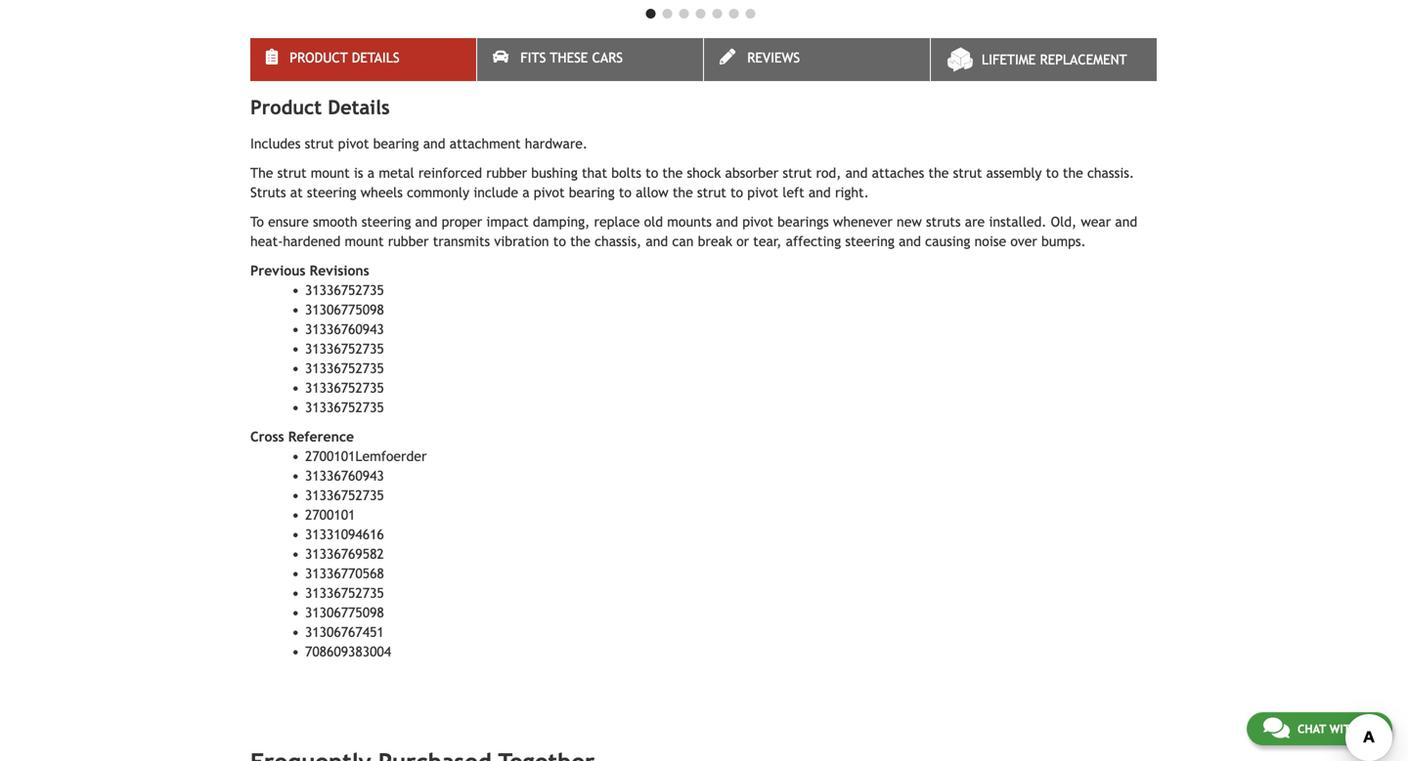 Task type: describe. For each thing, give the bounding box(es) containing it.
hardened
[[283, 234, 341, 250]]

allow
[[636, 185, 669, 201]]

bumps.
[[1041, 234, 1086, 250]]

or
[[736, 234, 749, 250]]

bolts
[[611, 165, 641, 181]]

fits these cars link
[[477, 38, 703, 81]]

0 horizontal spatial a
[[367, 165, 375, 181]]

commonly
[[407, 185, 469, 201]]

fits
[[520, 50, 546, 66]]

noise
[[975, 234, 1006, 250]]

to down bolts
[[619, 185, 632, 201]]

transmits
[[433, 234, 490, 250]]

and right wear
[[1115, 214, 1138, 230]]

wheels
[[361, 185, 403, 201]]

struts
[[250, 185, 286, 201]]

5 31336752735 from the top
[[305, 400, 384, 416]]

pivot down 'absorber'
[[747, 185, 778, 201]]

bearings
[[778, 214, 829, 230]]

31336769582
[[305, 547, 384, 562]]

0 vertical spatial product
[[290, 50, 348, 66]]

mounts
[[667, 214, 712, 230]]

the right attaches
[[929, 165, 949, 181]]

with
[[1330, 723, 1358, 736]]

cars
[[592, 50, 623, 66]]

vibration
[[494, 234, 549, 250]]

previous
[[250, 263, 306, 279]]

pivot up is
[[338, 136, 369, 152]]

to right assembly
[[1046, 165, 1059, 181]]

us
[[1362, 723, 1376, 736]]

includes strut pivot bearing and attachment hardware.
[[250, 136, 588, 152]]

mount inside to ensure smooth steering and proper impact damping, replace old mounts and pivot bearings whenever new struts are installed. old, wear and heat-hardened mount rubber transmits vibration to the chassis, and can break or tear, affecting steering and causing noise over bumps.
[[345, 234, 384, 250]]

attaches
[[872, 165, 924, 181]]

mount inside the strut mount is a metal reinforced rubber bushing that bolts to the shock absorber strut rod, and attaches the strut assembly to the chassis. struts at steering wheels commonly include a pivot bearing to allow the strut to pivot left and right.
[[311, 165, 350, 181]]

chassis,
[[595, 234, 642, 250]]

to ensure smooth steering and proper impact damping, replace old mounts and pivot bearings whenever new struts are installed. old, wear and heat-hardened mount rubber transmits vibration to the chassis, and can break or tear, affecting steering and causing noise over bumps.
[[250, 214, 1138, 250]]

new
[[897, 214, 922, 230]]

1 vertical spatial details
[[328, 96, 390, 119]]

strut down shock
[[697, 185, 726, 201]]

causing
[[925, 234, 970, 250]]

1 vertical spatial steering
[[362, 214, 411, 230]]

to up "allow" at the left top
[[646, 165, 658, 181]]

and down rod,
[[809, 185, 831, 201]]

includes
[[250, 136, 301, 152]]

2700101
[[305, 508, 355, 523]]

heat-
[[250, 234, 283, 250]]

and down old
[[646, 234, 668, 250]]

pivot inside to ensure smooth steering and proper impact damping, replace old mounts and pivot bearings whenever new struts are installed. old, wear and heat-hardened mount rubber transmits vibration to the chassis, and can break or tear, affecting steering and causing noise over bumps.
[[742, 214, 773, 230]]

product details link
[[250, 38, 476, 81]]

the
[[250, 165, 273, 181]]

smooth
[[313, 214, 357, 230]]

old,
[[1051, 214, 1077, 230]]

2 31336752735 from the top
[[305, 341, 384, 357]]

chat with us
[[1298, 723, 1376, 736]]

the strut mount is a metal reinforced rubber bushing that bolts to the shock absorber strut rod, and attaches the strut assembly to the chassis. struts at steering wheels commonly include a pivot bearing to allow the strut to pivot left and right.
[[250, 165, 1134, 201]]

left
[[783, 185, 805, 201]]

fits these cars
[[520, 50, 623, 66]]

tear,
[[753, 234, 782, 250]]

7 31336752735 from the top
[[305, 586, 384, 602]]

installed.
[[989, 214, 1047, 230]]

whenever
[[833, 214, 893, 230]]

strut up at
[[277, 165, 307, 181]]

and down new
[[899, 234, 921, 250]]

damping,
[[533, 214, 590, 230]]

6 31336752735 from the top
[[305, 488, 384, 504]]

cross reference 2700101lemfoerder 31336760943 31336752735 2700101 31331094616 31336769582 31336770568 31336752735 31306775098 31306767451 708609383004
[[250, 429, 427, 660]]

to inside to ensure smooth steering and proper impact damping, replace old mounts and pivot bearings whenever new struts are installed. old, wear and heat-hardened mount rubber transmits vibration to the chassis, and can break or tear, affecting steering and causing noise over bumps.
[[553, 234, 566, 250]]

the left chassis.
[[1063, 165, 1083, 181]]

4 31336752735 from the top
[[305, 381, 384, 396]]

rod,
[[816, 165, 841, 181]]

steering inside the strut mount is a metal reinforced rubber bushing that bolts to the shock absorber strut rod, and attaches the strut assembly to the chassis. struts at steering wheels commonly include a pivot bearing to allow the strut to pivot left and right.
[[307, 185, 356, 201]]

chassis.
[[1087, 165, 1134, 181]]

31331094616
[[305, 527, 384, 543]]

include
[[473, 185, 518, 201]]

attachment
[[450, 136, 521, 152]]

and up reinforced
[[423, 136, 445, 152]]

0 horizontal spatial bearing
[[373, 136, 419, 152]]

the up "allow" at the left top
[[662, 165, 683, 181]]

bushing
[[531, 165, 578, 181]]

lifetime replacement link
[[931, 38, 1157, 81]]

bearing inside the strut mount is a metal reinforced rubber bushing that bolts to the shock absorber strut rod, and attaches the strut assembly to the chassis. struts at steering wheels commonly include a pivot bearing to allow the strut to pivot left and right.
[[569, 185, 615, 201]]



Task type: vqa. For each thing, say whether or not it's contained in the screenshot.
"The"
yes



Task type: locate. For each thing, give the bounding box(es) containing it.
31306775098
[[305, 302, 384, 318], [305, 605, 384, 621]]

assembly
[[986, 165, 1042, 181]]

replacement
[[1040, 52, 1127, 68]]

to
[[250, 214, 264, 230]]

0 horizontal spatial steering
[[307, 185, 356, 201]]

31306775098 inside previous revisions 31336752735 31306775098 31336760943 31336752735 31336752735 31336752735 31336752735
[[305, 302, 384, 318]]

reviews link
[[704, 38, 930, 81]]

shock
[[687, 165, 721, 181]]

2 vertical spatial steering
[[845, 234, 895, 250]]

absorber
[[725, 165, 779, 181]]

pivot
[[338, 136, 369, 152], [534, 185, 565, 201], [747, 185, 778, 201], [742, 214, 773, 230]]

1 vertical spatial 31336760943
[[305, 469, 384, 484]]

at
[[290, 185, 303, 201]]

0 vertical spatial 31336760943
[[305, 322, 384, 338]]

wear
[[1081, 214, 1111, 230]]

rubber left 'transmits'
[[388, 234, 429, 250]]

31336760943 down 2700101lemfoerder
[[305, 469, 384, 484]]

to down damping,
[[553, 234, 566, 250]]

strut
[[305, 136, 334, 152], [277, 165, 307, 181], [783, 165, 812, 181], [953, 165, 982, 181], [697, 185, 726, 201]]

1 31306775098 from the top
[[305, 302, 384, 318]]

pivot up tear,
[[742, 214, 773, 230]]

1 horizontal spatial a
[[522, 185, 530, 201]]

strut right includes
[[305, 136, 334, 152]]

to down 'absorber'
[[730, 185, 743, 201]]

1 vertical spatial product
[[250, 96, 322, 119]]

1 horizontal spatial steering
[[362, 214, 411, 230]]

that
[[582, 165, 607, 181]]

can
[[672, 234, 694, 250]]

31306775098 inside cross reference 2700101lemfoerder 31336760943 31336752735 2700101 31331094616 31336769582 31336770568 31336752735 31306775098 31306767451 708609383004
[[305, 605, 384, 621]]

struts
[[926, 214, 961, 230]]

cross
[[250, 429, 284, 445]]

31336760943 inside previous revisions 31336752735 31306775098 31336760943 31336752735 31336752735 31336752735 31336752735
[[305, 322, 384, 338]]

0 vertical spatial details
[[352, 50, 400, 66]]

2700101lemfoerder
[[305, 449, 427, 465]]

2 31336760943 from the top
[[305, 469, 384, 484]]

the down shock
[[673, 185, 693, 201]]

revisions
[[310, 263, 369, 279]]

the down damping,
[[570, 234, 591, 250]]

break
[[698, 234, 732, 250]]

the
[[662, 165, 683, 181], [929, 165, 949, 181], [1063, 165, 1083, 181], [673, 185, 693, 201], [570, 234, 591, 250]]

708609383004
[[305, 645, 391, 660]]

rubber
[[486, 165, 527, 181], [388, 234, 429, 250]]

bearing
[[373, 136, 419, 152], [569, 185, 615, 201]]

right.
[[835, 185, 869, 201]]

1 vertical spatial a
[[522, 185, 530, 201]]

to
[[646, 165, 658, 181], [1046, 165, 1059, 181], [619, 185, 632, 201], [730, 185, 743, 201], [553, 234, 566, 250]]

mount down smooth
[[345, 234, 384, 250]]

and up right.
[[845, 165, 868, 181]]

strut left assembly
[[953, 165, 982, 181]]

rubber inside the strut mount is a metal reinforced rubber bushing that bolts to the shock absorber strut rod, and attaches the strut assembly to the chassis. struts at steering wheels commonly include a pivot bearing to allow the strut to pivot left and right.
[[486, 165, 527, 181]]

2 31306775098 from the top
[[305, 605, 384, 621]]

lifetime replacement
[[982, 52, 1127, 68]]

reviews
[[747, 50, 800, 66]]

chat with us link
[[1247, 713, 1393, 746]]

reference
[[288, 429, 354, 445]]

rubber up include
[[486, 165, 527, 181]]

replace
[[594, 214, 640, 230]]

1 vertical spatial 31306775098
[[305, 605, 384, 621]]

0 vertical spatial bearing
[[373, 136, 419, 152]]

1 31336760943 from the top
[[305, 322, 384, 338]]

reinforced
[[418, 165, 482, 181]]

0 vertical spatial a
[[367, 165, 375, 181]]

pivot down bushing
[[534, 185, 565, 201]]

0 vertical spatial product details
[[290, 50, 400, 66]]

mount left is
[[311, 165, 350, 181]]

old
[[644, 214, 663, 230]]

a right include
[[522, 185, 530, 201]]

steering up smooth
[[307, 185, 356, 201]]

strut up left
[[783, 165, 812, 181]]

2 horizontal spatial steering
[[845, 234, 895, 250]]

0 vertical spatial mount
[[311, 165, 350, 181]]

mount
[[311, 165, 350, 181], [345, 234, 384, 250]]

and down commonly
[[415, 214, 437, 230]]

and up break
[[716, 214, 738, 230]]

steering down whenever
[[845, 234, 895, 250]]

1 vertical spatial product details
[[250, 96, 390, 119]]

details up includes strut pivot bearing and attachment hardware.
[[352, 50, 400, 66]]

product
[[290, 50, 348, 66], [250, 96, 322, 119]]

31306767451
[[305, 625, 384, 641]]

3 31336752735 from the top
[[305, 361, 384, 377]]

steering down wheels at top left
[[362, 214, 411, 230]]

the inside to ensure smooth steering and proper impact damping, replace old mounts and pivot bearings whenever new struts are installed. old, wear and heat-hardened mount rubber transmits vibration to the chassis, and can break or tear, affecting steering and causing noise over bumps.
[[570, 234, 591, 250]]

steering
[[307, 185, 356, 201], [362, 214, 411, 230], [845, 234, 895, 250]]

over
[[1010, 234, 1037, 250]]

0 vertical spatial 31306775098
[[305, 302, 384, 318]]

are
[[965, 214, 985, 230]]

product details
[[290, 50, 400, 66], [250, 96, 390, 119]]

1 horizontal spatial rubber
[[486, 165, 527, 181]]

1 vertical spatial rubber
[[388, 234, 429, 250]]

31306775098 down revisions
[[305, 302, 384, 318]]

previous revisions 31336752735 31306775098 31336760943 31336752735 31336752735 31336752735 31336752735
[[250, 263, 384, 416]]

ensure
[[268, 214, 309, 230]]

chat
[[1298, 723, 1326, 736]]

1 vertical spatial bearing
[[569, 185, 615, 201]]

31336760943 inside cross reference 2700101lemfoerder 31336760943 31336752735 2700101 31331094616 31336769582 31336770568 31336752735 31306775098 31306767451 708609383004
[[305, 469, 384, 484]]

these
[[550, 50, 588, 66]]

0 vertical spatial steering
[[307, 185, 356, 201]]

hardware.
[[525, 136, 588, 152]]

1 vertical spatial mount
[[345, 234, 384, 250]]

is
[[354, 165, 363, 181]]

0 vertical spatial rubber
[[486, 165, 527, 181]]

bearing up metal
[[373, 136, 419, 152]]

31336752735
[[305, 283, 384, 298], [305, 341, 384, 357], [305, 361, 384, 377], [305, 381, 384, 396], [305, 400, 384, 416], [305, 488, 384, 504], [305, 586, 384, 602]]

details down product details link
[[328, 96, 390, 119]]

31336760943 down revisions
[[305, 322, 384, 338]]

31306775098 up 31306767451
[[305, 605, 384, 621]]

comments image
[[1263, 717, 1290, 740]]

proper
[[442, 214, 482, 230]]

0 horizontal spatial rubber
[[388, 234, 429, 250]]

impact
[[486, 214, 529, 230]]

rubber inside to ensure smooth steering and proper impact damping, replace old mounts and pivot bearings whenever new struts are installed. old, wear and heat-hardened mount rubber transmits vibration to the chassis, and can break or tear, affecting steering and causing noise over bumps.
[[388, 234, 429, 250]]

bearing down that
[[569, 185, 615, 201]]

31336770568
[[305, 566, 384, 582]]

metal
[[379, 165, 414, 181]]

1 horizontal spatial bearing
[[569, 185, 615, 201]]

and
[[423, 136, 445, 152], [845, 165, 868, 181], [809, 185, 831, 201], [415, 214, 437, 230], [716, 214, 738, 230], [1115, 214, 1138, 230], [646, 234, 668, 250], [899, 234, 921, 250]]

31336760943
[[305, 322, 384, 338], [305, 469, 384, 484]]

affecting
[[786, 234, 841, 250]]

1 31336752735 from the top
[[305, 283, 384, 298]]

lifetime
[[982, 52, 1036, 68]]

a right is
[[367, 165, 375, 181]]

details
[[352, 50, 400, 66], [328, 96, 390, 119]]



